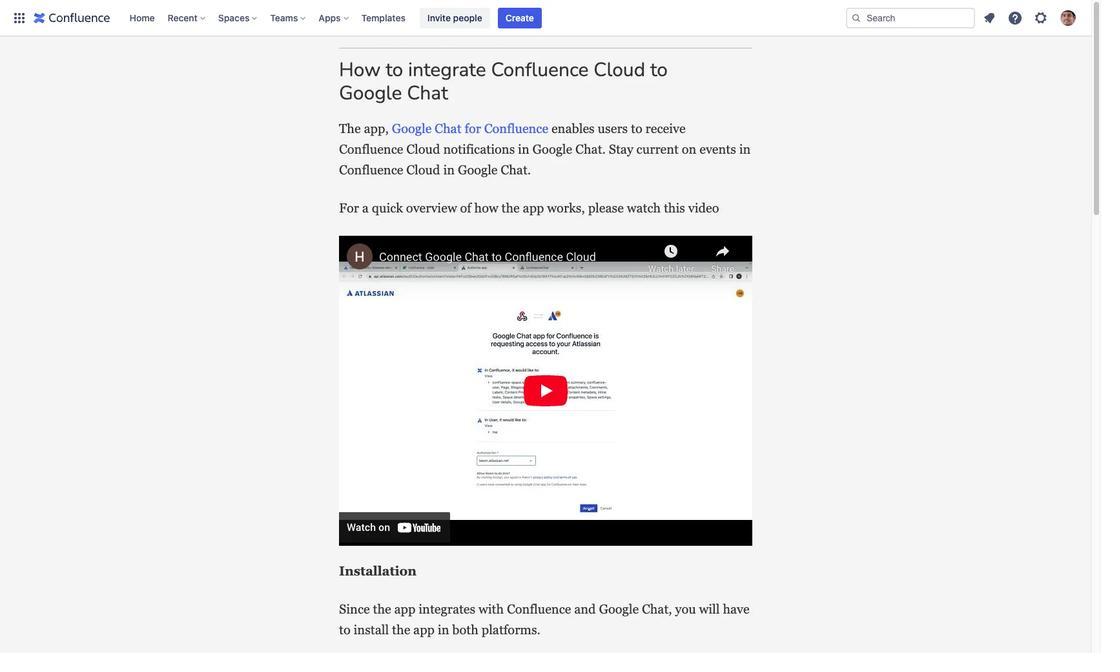 Task type: vqa. For each thing, say whether or not it's contained in the screenshot.
the Invite
yes



Task type: locate. For each thing, give the bounding box(es) containing it.
spaces
[[218, 12, 250, 23]]

templates link
[[358, 7, 410, 28]]

recent
[[168, 12, 198, 23]]

teams
[[270, 12, 298, 23]]

global element
[[8, 0, 844, 36]]

help icon image
[[1008, 10, 1023, 26]]

banner
[[0, 0, 1092, 36]]

appswitcher icon image
[[12, 10, 27, 26]]

confluence image
[[34, 10, 110, 26], [34, 10, 110, 26]]

teams button
[[266, 7, 311, 28]]

settings icon image
[[1034, 10, 1049, 26]]



Task type: describe. For each thing, give the bounding box(es) containing it.
apps button
[[315, 7, 354, 28]]

notification icon image
[[982, 10, 997, 26]]

banner containing home
[[0, 0, 1092, 36]]

invite
[[428, 12, 451, 23]]

Search field
[[846, 7, 976, 28]]

create
[[506, 12, 534, 23]]

apps
[[319, 12, 341, 23]]

home link
[[126, 7, 159, 28]]

spaces button
[[214, 7, 263, 28]]

invite people button
[[420, 7, 490, 28]]

search image
[[851, 13, 862, 23]]

create link
[[498, 7, 542, 28]]

your profile and preferences image
[[1061, 10, 1076, 26]]

people
[[453, 12, 482, 23]]

home
[[130, 12, 155, 23]]

invite people
[[428, 12, 482, 23]]

recent button
[[164, 7, 210, 28]]

templates
[[361, 12, 406, 23]]



